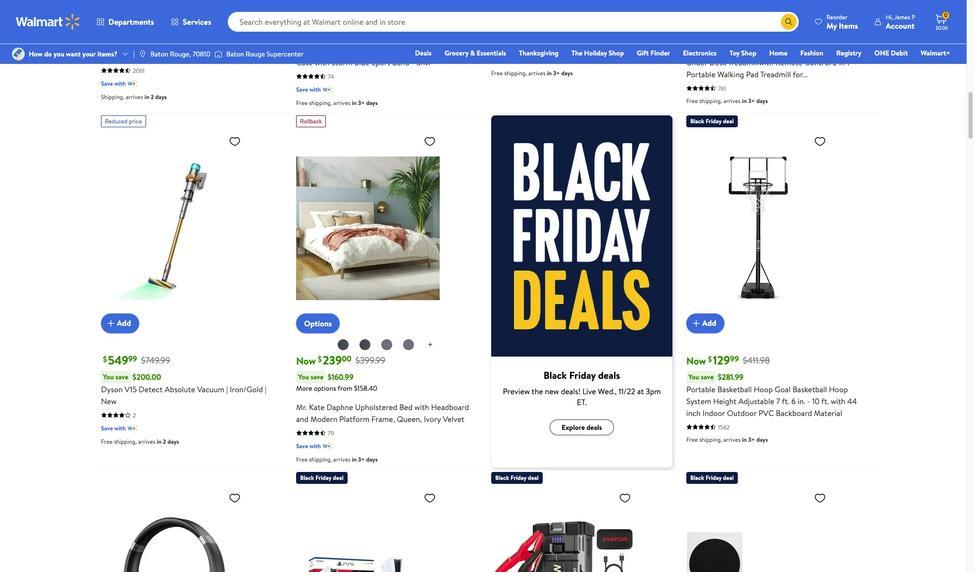 Task type: locate. For each thing, give the bounding box(es) containing it.
2 shop from the left
[[741, 48, 757, 58]]

a9
[[539, 27, 549, 38]]

hoop
[[754, 384, 773, 395], [829, 384, 848, 395]]

1 horizontal spatial sport
[[371, 57, 390, 68]]

deals!
[[561, 386, 581, 397]]

1 horizontal spatial baton
[[226, 49, 244, 59]]

2 now from the left
[[687, 354, 706, 367]]

add to favorites list, xbox series s + xbox wireless controller robot white + 3 month game pass image
[[814, 492, 826, 504]]

save up "v15"
[[116, 372, 129, 382]]

save
[[116, 15, 129, 25], [311, 15, 324, 25], [506, 15, 519, 25], [701, 15, 714, 25], [116, 372, 129, 382], [311, 372, 324, 382], [701, 372, 714, 382]]

walmart plus image for v15
[[128, 423, 138, 433]]

black for avapow car battery jump starter ,3000a peak portable jump starters for up to 8l gas 8l diesel engine with booster function,12v lithium jump charger pack box with smart safety clamp image on the right bottom of page
[[495, 473, 509, 482]]

you up mr.
[[298, 372, 309, 382]]

add up 129
[[702, 318, 717, 329]]

0 horizontal spatial add
[[117, 318, 131, 329]]

with down case
[[310, 85, 321, 93]]

$ left 239
[[318, 354, 322, 364]]

0 vertical spatial -
[[630, 27, 633, 38]]

dark gray linen image
[[403, 339, 414, 351]]

shipping, up the rollback
[[309, 98, 332, 107]]

0 horizontal spatial basketball
[[718, 384, 752, 395]]

with down earphones
[[114, 79, 126, 87]]

$ inside $ 549 99 $749.99
[[103, 354, 107, 364]]

options link
[[296, 313, 340, 333]]

walking
[[728, 45, 754, 56], [816, 45, 843, 56], [718, 69, 744, 80]]

deal for playstation 5 disc console slim - call of duty modern warfare iii bundle image
[[333, 473, 344, 482]]

indoor
[[703, 407, 725, 418]]

1 basketball from the left
[[718, 384, 752, 395]]

free
[[491, 69, 503, 77], [687, 96, 698, 105], [296, 98, 308, 107], [687, 435, 698, 444], [101, 437, 113, 446], [296, 455, 308, 463]]

pad down treadmillwith
[[746, 69, 759, 80]]

1 add button from the left
[[101, 313, 139, 333]]

save inside you save $70.00 options from $329.00 – $395.00
[[311, 15, 324, 25]]

for inside ssphpplie walking pad 300lb, 40*16 walking area under desk treadmillwith remote control 2 in 1 portable walking pad treadmill for home/office(white)
[[793, 69, 803, 80]]

1 shop from the left
[[609, 48, 624, 58]]

arrives
[[529, 69, 546, 77], [126, 92, 143, 101], [724, 96, 741, 105], [333, 98, 350, 107], [724, 435, 741, 444], [138, 437, 155, 446], [333, 455, 350, 463]]

0 horizontal spatial sport
[[139, 63, 158, 74]]

now left 129
[[687, 354, 706, 367]]

from down $160.99
[[338, 383, 352, 393]]

for down "ipx4"
[[190, 63, 200, 74]]

cord
[[503, 27, 520, 38]]

reduced price
[[105, 117, 142, 125]]

more up mr.
[[296, 383, 312, 393]]

0 horizontal spatial add button
[[101, 313, 139, 333]]

2
[[833, 57, 837, 68], [151, 92, 154, 101], [133, 411, 136, 419], [163, 437, 166, 446]]

add button for $
[[687, 313, 724, 333]]

shop right the holiday
[[609, 48, 624, 58]]

add for 99
[[117, 318, 131, 329]]

you up lg
[[493, 15, 504, 25]]

- inside you save $281.99 portable basketball hoop goal basketball hoop system height adjustable 7 ft. 6 in. - 10 ft. with 44 inch indoor outdoor pvc backboard material
[[807, 396, 811, 406]]

add up '549' on the bottom of page
[[117, 318, 131, 329]]

$399.99
[[356, 354, 386, 367]]

electronics link
[[679, 48, 721, 58]]

0 vertical spatial vacuum
[[601, 27, 629, 38]]

| up 2061
[[133, 49, 135, 59]]

save inside you save $281.99 portable basketball hoop goal basketball hoop system height adjustable 7 ft. 6 in. - 10 ft. with 44 inch indoor outdoor pvc backboard material
[[701, 372, 714, 382]]

height
[[713, 396, 737, 406]]

black friday deal for xbox series s + xbox wireless controller robot white + 3 month game pass image
[[691, 473, 734, 482]]

add to favorites list, mr. kate daphne upholstered bed with headboard and modern platform frame, queen, ivory velvet image
[[424, 135, 436, 147]]

you
[[103, 15, 114, 25], [298, 15, 309, 25], [493, 15, 504, 25], [689, 15, 699, 25], [103, 372, 114, 382], [298, 372, 309, 382], [689, 372, 699, 382]]

3+ down thanksgiving 'link'
[[553, 69, 560, 77]]

save up wireless
[[116, 15, 129, 25]]

0 horizontal spatial hoop
[[754, 384, 773, 395]]

1 horizontal spatial -
[[630, 27, 633, 38]]

with inside mr. kate daphne upholstered bed with headboard and modern platform frame, queen, ivory velvet
[[415, 402, 429, 412]]

sport down the touch
[[139, 63, 158, 74]]

1 vertical spatial bluetooth
[[238, 39, 272, 50]]

1 baton from the left
[[151, 49, 168, 59]]

1 $ from the left
[[103, 354, 107, 364]]

departments button
[[88, 10, 163, 34]]

3 $ from the left
[[708, 354, 712, 364]]

baton up ios,black
[[226, 49, 244, 59]]

save down 129
[[701, 372, 714, 382]]

- left s/m
[[411, 57, 415, 68]]

0 horizontal spatial from
[[322, 27, 337, 36]]

outdoor
[[727, 407, 757, 418]]

0 horizontal spatial ft.
[[782, 396, 790, 406]]

ivory
[[424, 413, 441, 424]]

save down case
[[296, 85, 308, 93]]

0 horizontal spatial more
[[296, 383, 312, 393]]

toy shop link
[[725, 48, 761, 58]]

1 vertical spatial options
[[314, 383, 336, 393]]

basketball up 10
[[793, 384, 827, 395]]

1 99 from the left
[[128, 353, 137, 364]]

0 horizontal spatial  image
[[139, 50, 147, 58]]

0 vertical spatial portable
[[687, 69, 716, 80]]

items?
[[97, 49, 117, 59]]

from down $70.00 on the top of the page
[[322, 27, 337, 36]]

you inside you save $170.01 more options from $157.99
[[689, 15, 699, 25]]

black for playstation 5 disc console slim - call of duty modern warfare iii bundle image
[[300, 473, 314, 482]]

2 vertical spatial -
[[807, 396, 811, 406]]

vacuum right the absolute
[[197, 384, 224, 395]]

you up apple
[[298, 15, 309, 25]]

1 horizontal spatial now
[[687, 354, 706, 367]]

save left $70.00 on the top of the page
[[311, 15, 324, 25]]

playtime
[[178, 39, 208, 50]]

save left $170.01
[[701, 15, 714, 25]]

essentials
[[477, 48, 506, 58]]

walking up the control
[[816, 45, 843, 56]]

2 horizontal spatial |
[[265, 384, 267, 395]]

dark gray image
[[381, 339, 393, 351]]

1 horizontal spatial ft.
[[822, 396, 829, 406]]

save with
[[491, 55, 516, 64], [101, 79, 126, 87], [296, 85, 321, 93], [101, 424, 126, 432], [296, 442, 321, 450]]

shop
[[609, 48, 624, 58], [741, 48, 757, 58]]

2 ft. from the left
[[822, 396, 829, 406]]

- inside apple watch series 9 gps 41mm silver aluminum case with storm blue sport band - s/m
[[411, 57, 415, 68]]

options
[[704, 27, 726, 36], [314, 383, 336, 393]]

you inside you save $70.00 options from $329.00 – $395.00
[[298, 15, 309, 25]]

pvc
[[759, 407, 774, 418]]

2 99 from the left
[[730, 353, 739, 364]]

with up "ivory" on the bottom of page
[[415, 402, 429, 412]]

1 horizontal spatial for
[[793, 69, 803, 80]]

basketball down $281.99
[[718, 384, 752, 395]]

0 horizontal spatial options
[[314, 383, 336, 393]]

earphones,
[[126, 39, 164, 50]]

save with up shipping,
[[101, 79, 126, 87]]

save inside you save $160.99 more options from $158.40
[[311, 372, 324, 382]]

you up system
[[689, 372, 699, 382]]

with down modern
[[310, 442, 321, 450]]

99 inside now $ 129 99 $411.98
[[730, 353, 739, 364]]

fashion
[[801, 48, 824, 58]]

you up wireless
[[103, 15, 114, 25]]

services
[[183, 16, 211, 27]]

blue velvet image
[[359, 339, 371, 351]]

save down new
[[101, 424, 113, 432]]

black friday deal for avapow car battery jump starter ,3000a peak portable jump starters for up to 8l gas 8l diesel engine with booster function,12v lithium jump charger pack box with smart safety clamp image on the right bottom of page
[[495, 473, 539, 482]]

options up 239
[[304, 318, 332, 329]]

add button up '549' on the bottom of page
[[101, 313, 139, 333]]

now
[[296, 354, 316, 367], [687, 354, 706, 367]]

1 horizontal spatial $
[[318, 354, 322, 364]]

options inside you save $70.00 options from $329.00 – $395.00
[[296, 27, 320, 36]]

1 horizontal spatial from
[[338, 383, 352, 393]]

now left 239
[[296, 354, 316, 367]]

thanksgiving
[[519, 48, 559, 58]]

0 vertical spatial bluetooth
[[163, 27, 197, 38]]

with down watch
[[315, 57, 329, 68]]

portable down under
[[687, 69, 716, 80]]

1 vertical spatial walmart plus image
[[128, 423, 138, 433]]

more inside you save $160.99 more options from $158.40
[[296, 383, 312, 393]]

0 horizontal spatial walmart plus image
[[128, 423, 138, 433]]

add to favorites list, avapow car battery jump starter ,3000a peak portable jump starters for up to 8l gas 8l diesel engine with booster function,12v lithium jump charger pack box with smart safety clamp image
[[619, 492, 631, 504]]

from for $170.01
[[728, 27, 743, 36]]

friday inside black friday deals preview the new deals! live wed., 11/22 at 3pm et.
[[569, 368, 596, 382]]

walmart plus image for $70.00
[[323, 85, 333, 94]]

2 add button from the left
[[687, 313, 724, 333]]

vilinice noise cancelling headphones, wireless bluetooth over ear headphones with microphone, black, q8 image
[[101, 488, 245, 572]]

0 horizontal spatial vacuum
[[197, 384, 224, 395]]

save with down and at the left of page
[[296, 442, 321, 450]]

cordless
[[551, 27, 581, 38]]

from down $170.01
[[728, 27, 743, 36]]

$
[[103, 354, 107, 364], [318, 354, 322, 364], [708, 354, 712, 364]]

2 basketball from the left
[[793, 384, 827, 395]]

0 vertical spatial walmart plus image
[[518, 55, 528, 65]]

black friday deal
[[691, 117, 734, 125], [300, 473, 344, 482], [495, 473, 539, 482], [691, 473, 734, 482]]

$158.40
[[354, 383, 377, 393]]

headset
[[160, 63, 188, 74]]

wed.,
[[598, 386, 617, 397]]

the holiday shop link
[[567, 48, 629, 58]]

free down inch on the bottom of page
[[687, 435, 698, 444]]

walmart plus image
[[518, 55, 528, 65], [128, 423, 138, 433]]

save with down lg
[[491, 55, 516, 64]]

from inside you save $170.01 more options from $157.99
[[728, 27, 743, 36]]

- left 10
[[807, 396, 811, 406]]

1 portable from the top
[[687, 69, 716, 80]]

daphne
[[327, 402, 353, 412]]

2 horizontal spatial from
[[728, 27, 743, 36]]

free shipping, arrives in 3+ days
[[491, 69, 573, 77], [687, 96, 768, 105], [296, 98, 378, 107], [687, 435, 768, 444], [296, 455, 378, 463]]

with inside apple watch series 9 gps 41mm silver aluminum case with storm blue sport band - s/m
[[315, 57, 329, 68]]

save inside you save $146.00 lg cord zero a9 cordless stick vacuum - a912pm
[[506, 15, 519, 25]]

material
[[814, 407, 842, 418]]

1 horizontal spatial shop
[[741, 48, 757, 58]]

0 vertical spatial options
[[704, 27, 726, 36]]

0 horizontal spatial 99
[[128, 353, 137, 364]]

walmart image
[[16, 14, 80, 30]]

free shipping, arrives in 3+ days down thanksgiving 'link'
[[491, 69, 573, 77]]

save right &
[[491, 55, 503, 64]]

options inside you save $160.99 more options from $158.40
[[314, 383, 336, 393]]

frame,
[[372, 413, 395, 424]]

1 horizontal spatial add button
[[687, 313, 724, 333]]

+
[[428, 338, 433, 351]]

0 horizontal spatial -
[[411, 57, 415, 68]]

one
[[875, 48, 890, 58]]

1 horizontal spatial hoop
[[829, 384, 848, 395]]

more inside you save $170.01 more options from $157.99
[[687, 27, 703, 36]]

139
[[523, 42, 531, 51]]

free shipping, arrives in 3+ days down 761
[[687, 96, 768, 105]]

you inside you save $200.00 dyson v15 detect absolute vacuum | iron/gold | new
[[103, 372, 114, 382]]

$ left 129
[[708, 354, 712, 364]]

$ for 239
[[318, 354, 322, 364]]

walmart plus image down 139 on the right of the page
[[518, 55, 528, 65]]

save with down new
[[101, 424, 126, 432]]

from inside you save $160.99 more options from $158.40
[[338, 383, 352, 393]]

 image
[[214, 49, 222, 59], [139, 50, 147, 58]]

2 add from the left
[[702, 318, 717, 329]]

options down $160.99
[[314, 383, 336, 393]]

1 ft. from the left
[[782, 396, 790, 406]]

black friday deals image
[[491, 115, 673, 357]]

1 add from the left
[[117, 318, 131, 329]]

shop right the toy
[[741, 48, 757, 58]]

0 horizontal spatial shop
[[609, 48, 624, 58]]

0 horizontal spatial for
[[190, 63, 200, 74]]

walking up treadmillwith
[[728, 45, 754, 56]]

more for $160.99
[[296, 383, 312, 393]]

$ left '549' on the bottom of page
[[103, 354, 107, 364]]

99 up $281.99
[[730, 353, 739, 364]]

black friday deals preview the new deals! live wed., 11/22 at 3pm et.
[[503, 368, 661, 408]]

do
[[44, 49, 52, 59]]

baton for baton rouge, 70810
[[151, 49, 168, 59]]

 image up android
[[214, 49, 222, 59]]

friday
[[706, 117, 722, 125], [569, 368, 596, 382], [316, 473, 331, 482], [511, 473, 527, 482], [706, 473, 722, 482]]

at
[[637, 386, 644, 397]]

bluetooth down 5.3 at top left
[[238, 39, 272, 50]]

+ button
[[420, 337, 441, 353]]

1 now from the left
[[296, 354, 316, 367]]

 image
[[12, 48, 25, 60]]

2 hoop from the left
[[829, 384, 848, 395]]

desk
[[710, 57, 727, 68]]

walmart plus image up free shipping, arrives in 2 days
[[128, 423, 138, 433]]

1 horizontal spatial options
[[704, 27, 726, 36]]

add button up 129
[[687, 313, 724, 333]]

$411.98
[[743, 354, 770, 367]]

vacuum right stick
[[601, 27, 629, 38]]

1 horizontal spatial  image
[[214, 49, 222, 59]]

shipping,
[[101, 92, 124, 101]]

save down 239
[[311, 372, 324, 382]]

with inside you save $2.00 wireless earbuds, bluetooth headphones 5.3 hifi stereo earphones, 4h playtime earbud, bluetooth earbud with touch control, ipx4 waterproof earphones sport headset for android ios,black
[[127, 51, 142, 62]]

0 horizontal spatial $
[[103, 354, 107, 364]]

0 vertical spatial options
[[296, 27, 320, 36]]

series
[[342, 45, 362, 56]]

1 horizontal spatial add
[[702, 318, 717, 329]]

stick
[[583, 27, 599, 38]]

options down $170.01
[[704, 27, 726, 36]]

items
[[839, 20, 858, 31]]

you inside you save $2.00 wireless earbuds, bluetooth headphones 5.3 hifi stereo earphones, 4h playtime earbud, bluetooth earbud with touch control, ipx4 waterproof earphones sport headset for android ios,black
[[103, 15, 114, 25]]

sport down gps on the top left of the page
[[371, 57, 390, 68]]

Search search field
[[228, 12, 799, 32]]

options up apple
[[296, 27, 320, 36]]

1 vertical spatial -
[[411, 57, 415, 68]]

you inside you save $281.99 portable basketball hoop goal basketball hoop system height adjustable 7 ft. 6 in. - 10 ft. with 44 inch indoor outdoor pvc backboard material
[[689, 372, 699, 382]]

99 left $749.99 on the bottom left of page
[[128, 353, 137, 364]]

ft. right 7
[[782, 396, 790, 406]]

you for $146.00
[[493, 15, 504, 25]]

vacuum
[[601, 27, 629, 38], [197, 384, 224, 395]]

walmart plus image
[[128, 79, 138, 88], [323, 85, 333, 94], [323, 441, 333, 451]]

save inside you save $2.00 wireless earbuds, bluetooth headphones 5.3 hifi stereo earphones, 4h playtime earbud, bluetooth earbud with touch control, ipx4 waterproof earphones sport headset for android ios,black
[[116, 15, 129, 25]]

pad left home
[[756, 45, 769, 56]]

bluetooth
[[163, 27, 197, 38], [238, 39, 272, 50]]

hoop up 44
[[829, 384, 848, 395]]

 image down the earphones,
[[139, 50, 147, 58]]

2 horizontal spatial -
[[807, 396, 811, 406]]

for down remote
[[793, 69, 803, 80]]

1 horizontal spatial basketball
[[793, 384, 827, 395]]

save inside you save $170.01 more options from $157.99
[[701, 15, 714, 25]]

you inside you save $146.00 lg cord zero a9 cordless stick vacuum - a912pm
[[493, 15, 504, 25]]

now inside now $ 129 99 $411.98
[[687, 354, 706, 367]]

$157.99
[[744, 27, 765, 36]]

| right iron/gold
[[265, 384, 267, 395]]

2 $ from the left
[[318, 354, 322, 364]]

1 horizontal spatial more
[[687, 27, 703, 36]]

0 horizontal spatial now
[[296, 354, 316, 367]]

shop inside toy shop link
[[741, 48, 757, 58]]

walmart plus image up shipping, arrives in 2 days
[[128, 79, 138, 88]]

blue
[[354, 57, 370, 68]]

1 vertical spatial more
[[296, 383, 312, 393]]

free shipping, arrives in 3+ days down 74
[[296, 98, 378, 107]]

from for $160.99
[[338, 383, 352, 393]]

you inside you save $160.99 more options from $158.40
[[298, 372, 309, 382]]

now inside now $ 239 00 $399.99
[[296, 354, 316, 367]]

portable inside you save $281.99 portable basketball hoop goal basketball hoop system height adjustable 7 ft. 6 in. - 10 ft. with 44 inch indoor outdoor pvc backboard material
[[687, 384, 716, 395]]

0 vertical spatial more
[[687, 27, 703, 36]]

2 horizontal spatial $
[[708, 354, 712, 364]]

in inside ssphpplie walking pad 300lb, 40*16 walking area under desk treadmillwith remote control 2 in 1 portable walking pad treadmill for home/office(white)
[[839, 57, 845, 68]]

2 baton from the left
[[226, 49, 244, 59]]

$ inside now $ 129 99 $411.98
[[708, 354, 712, 364]]

free down home/office(white)
[[687, 96, 698, 105]]

more up ssphpplie
[[687, 27, 703, 36]]

shipping, down 139 on the right of the page
[[504, 69, 527, 77]]

you for $160.99
[[298, 372, 309, 382]]

from inside you save $70.00 options from $329.00 – $395.00
[[322, 27, 337, 36]]

save inside you save $200.00 dyson v15 detect absolute vacuum | iron/gold | new
[[116, 372, 129, 382]]

deals
[[415, 48, 432, 58]]

1 vertical spatial portable
[[687, 384, 716, 395]]

options inside you save $170.01 more options from $157.99
[[704, 27, 726, 36]]

gps
[[371, 45, 385, 56]]

1 vertical spatial vacuum
[[197, 384, 224, 395]]

1 horizontal spatial vacuum
[[601, 27, 629, 38]]

1 horizontal spatial 99
[[730, 353, 739, 364]]

hoop up adjustable
[[754, 384, 773, 395]]

$ for 129
[[708, 354, 712, 364]]

black for xbox series s + xbox wireless controller robot white + 3 month game pass image
[[691, 473, 704, 482]]

1 horizontal spatial walmart plus image
[[518, 55, 528, 65]]

2 portable from the top
[[687, 384, 716, 395]]

deal for avapow car battery jump starter ,3000a peak portable jump starters for up to 8l gas 8l diesel engine with booster function,12v lithium jump charger pack box with smart safety clamp image on the right bottom of page
[[528, 473, 539, 482]]

shipping, down 1562
[[700, 435, 722, 444]]

with down cord
[[505, 55, 516, 64]]

save up cord
[[506, 15, 519, 25]]

departments
[[108, 16, 154, 27]]

home link
[[765, 48, 792, 58]]

&
[[470, 48, 475, 58]]

$ inside now $ 239 00 $399.99
[[318, 354, 322, 364]]

vacuum inside you save $200.00 dyson v15 detect absolute vacuum | iron/gold | new
[[197, 384, 224, 395]]

you for $200.00
[[103, 372, 114, 382]]

goal
[[775, 384, 791, 395]]

you up dyson
[[103, 372, 114, 382]]

0 horizontal spatial baton
[[151, 49, 168, 59]]

earbud
[[101, 51, 125, 62]]

add button
[[101, 313, 139, 333], [687, 313, 724, 333]]

save for $2.00
[[116, 15, 129, 25]]

| left iron/gold
[[226, 384, 228, 395]]



Task type: describe. For each thing, give the bounding box(es) containing it.
avapow car battery jump starter ,3000a peak portable jump starters for up to 8l gas 8l diesel engine with booster function,12v lithium jump charger pack box with smart safety clamp image
[[491, 488, 635, 572]]

- inside you save $146.00 lg cord zero a9 cordless stick vacuum - a912pm
[[630, 27, 633, 38]]

1 horizontal spatial |
[[226, 384, 228, 395]]

$281.99
[[718, 372, 744, 382]]

41mm
[[387, 45, 408, 56]]

$200.00
[[132, 372, 161, 382]]

and
[[296, 413, 309, 424]]

rouge
[[246, 49, 265, 59]]

walmart plus image for cord
[[518, 55, 528, 65]]

options for $160.99
[[314, 383, 336, 393]]

android
[[202, 63, 230, 74]]

save for dyson v15 detect absolute vacuum | iron/gold | new
[[101, 424, 113, 432]]

friday for xbox series s + xbox wireless controller robot white + 3 month game pass image
[[706, 473, 722, 482]]

save for lg cord zero a9 cordless stick vacuum - a912pm
[[491, 55, 503, 64]]

hi, james p account
[[886, 13, 915, 31]]

detect
[[139, 384, 163, 395]]

deals
[[598, 368, 620, 382]]

playstation 5 disc console slim - call of duty modern warfare iii bundle image
[[296, 488, 440, 572]]

wireless
[[101, 27, 130, 38]]

save for $146.00
[[506, 15, 519, 25]]

1 vertical spatial pad
[[746, 69, 759, 80]]

$749.99
[[141, 354, 170, 367]]

save with down case
[[296, 85, 321, 93]]

free down "essentials"
[[491, 69, 503, 77]]

holiday
[[584, 48, 607, 58]]

3+ down home/office(white)
[[748, 96, 755, 105]]

system
[[687, 396, 711, 406]]

one debit link
[[870, 48, 913, 58]]

treadmillwith
[[728, 57, 774, 68]]

0 horizontal spatial |
[[133, 49, 135, 59]]

gift
[[637, 48, 649, 58]]

control,
[[166, 51, 194, 62]]

2061
[[133, 66, 145, 75]]

modern
[[310, 413, 337, 424]]

the holiday shop
[[572, 48, 624, 58]]

with up free shipping, arrives in 2 days
[[114, 424, 126, 432]]

vacuum inside you save $146.00 lg cord zero a9 cordless stick vacuum - a912pm
[[601, 27, 629, 38]]

 image for baton rouge, 70810
[[139, 50, 147, 58]]

baton for baton rouge supercenter
[[226, 49, 244, 59]]

add to favorites list, dyson v15 detect absolute vacuum | iron/gold | new image
[[229, 135, 241, 147]]

$329.00
[[338, 27, 362, 36]]

1 vertical spatial options
[[304, 318, 332, 329]]

549
[[108, 351, 128, 368]]

you save $70.00 options from $329.00 – $395.00
[[296, 15, 394, 36]]

add to favorites list, playstation 5 disc console slim - call of duty modern warfare iii bundle image
[[424, 492, 436, 504]]

blue image
[[337, 339, 349, 351]]

one debit
[[875, 48, 908, 58]]

0 vertical spatial pad
[[756, 45, 769, 56]]

1 hoop from the left
[[754, 384, 773, 395]]

mr. kate daphne upholstered bed with headboard and modern platform frame, queen, ivory velvet image
[[296, 131, 440, 325]]

watch
[[318, 45, 340, 56]]

et.
[[577, 397, 587, 408]]

shipping, down the 79
[[309, 455, 332, 463]]

friday for avapow car battery jump starter ,3000a peak portable jump starters for up to 8l gas 8l diesel engine with booster function,12v lithium jump charger pack box with smart safety clamp image on the right bottom of page
[[511, 473, 527, 482]]

silver
[[410, 45, 428, 56]]

you for $70.00
[[298, 15, 309, 25]]

ios,black
[[232, 63, 264, 74]]

239
[[323, 351, 342, 368]]

99 inside $ 549 99 $749.99
[[128, 353, 137, 364]]

your
[[82, 49, 96, 59]]

rollback
[[300, 117, 322, 125]]

dyson v15 detect absolute vacuum | iron/gold | new image
[[101, 131, 245, 325]]

mr.
[[296, 402, 307, 412]]

save for $281.99
[[701, 372, 714, 382]]

new
[[545, 386, 559, 397]]

now for 129
[[687, 354, 706, 367]]

gift finder link
[[632, 48, 675, 58]]

free shipping, arrives in 3+ days down 1562
[[687, 435, 768, 444]]

save with for wireless earbuds, bluetooth headphones 5.3 hifi stereo earphones, 4h playtime earbud, bluetooth earbud with touch control, ipx4 waterproof earphones sport headset for android ios,black
[[101, 79, 126, 87]]

home
[[770, 48, 788, 58]]

grocery & essentials link
[[440, 48, 511, 58]]

portable inside ssphpplie walking pad 300lb, 40*16 walking area under desk treadmillwith remote control 2 in 1 portable walking pad treadmill for home/office(white)
[[687, 69, 716, 80]]

now $ 239 00 $399.99
[[296, 351, 386, 368]]

gift finder
[[637, 48, 670, 58]]

9
[[364, 45, 369, 56]]

the
[[532, 386, 543, 397]]

$160.99
[[328, 372, 354, 382]]

storm
[[331, 57, 353, 68]]

save for $170.01
[[701, 15, 714, 25]]

baton rouge, 70810
[[151, 49, 210, 59]]

70810
[[193, 49, 210, 59]]

black inside black friday deals preview the new deals! live wed., 11/22 at 3pm et.
[[544, 368, 567, 382]]

free shipping, arrives in 3+ days down the 79
[[296, 455, 378, 463]]

baton rouge supercenter
[[226, 49, 304, 59]]

lg
[[491, 27, 501, 38]]

00
[[342, 353, 352, 364]]

rouge,
[[170, 49, 191, 59]]

you for $281.99
[[689, 372, 699, 382]]

save with for lg cord zero a9 cordless stick vacuum - a912pm
[[491, 55, 516, 64]]

1 horizontal spatial bluetooth
[[238, 39, 272, 50]]

walmart plus image for $160.99
[[323, 441, 333, 451]]

headboard
[[431, 402, 469, 412]]

shop inside the holiday shop link
[[609, 48, 624, 58]]

how
[[29, 49, 43, 59]]

$70.00
[[328, 15, 351, 26]]

sport inside you save $2.00 wireless earbuds, bluetooth headphones 5.3 hifi stereo earphones, 4h playtime earbud, bluetooth earbud with touch control, ipx4 waterproof earphones sport headset for android ios,black
[[139, 63, 158, 74]]

Walmart Site-Wide search field
[[228, 12, 799, 32]]

save down and at the left of page
[[296, 442, 308, 450]]

friday for playstation 5 disc console slim - call of duty modern warfare iii bundle image
[[316, 473, 331, 482]]

reorder my items
[[827, 13, 858, 31]]

you for $170.01
[[689, 15, 699, 25]]

now for 239
[[296, 354, 316, 367]]

3+ down outdoor in the bottom right of the page
[[748, 435, 755, 444]]

129
[[713, 351, 730, 368]]

save for $200.00
[[116, 372, 129, 382]]

case
[[296, 57, 313, 68]]

40*16
[[795, 45, 814, 56]]

shipping, down 761
[[700, 96, 722, 105]]

$170.01
[[718, 15, 742, 26]]

hifi
[[255, 27, 269, 38]]

300lb,
[[771, 45, 793, 56]]

iron/gold
[[230, 384, 263, 395]]

add to cart image
[[691, 317, 702, 329]]

inch
[[687, 407, 701, 418]]

walking up home/office(white)
[[718, 69, 744, 80]]

save for $70.00
[[311, 15, 324, 25]]

add button for 549
[[101, 313, 139, 333]]

black friday deal for playstation 5 disc console slim - call of duty modern warfare iii bundle image
[[300, 473, 344, 482]]

you save $160.99 more options from $158.40
[[296, 372, 377, 393]]

search icon image
[[785, 18, 793, 26]]

3+ down blue
[[358, 98, 365, 107]]

save for wireless earbuds, bluetooth headphones 5.3 hifi stereo earphones, 4h playtime earbud, bluetooth earbud with touch control, ipx4 waterproof earphones sport headset for android ios,black
[[101, 79, 113, 87]]

2 inside ssphpplie walking pad 300lb, 40*16 walking area under desk treadmillwith remote control 2 in 1 portable walking pad treadmill for home/office(white)
[[833, 57, 837, 68]]

apple watch series 9 gps 41mm silver aluminum case with storm blue sport band - s/m
[[296, 45, 465, 68]]

portable basketball hoop goal basketball hoop system height adjustable 7 ft. 6 in. - 10 ft. with 44 inch indoor outdoor pvc backboard material image
[[687, 131, 830, 325]]

band
[[392, 57, 410, 68]]

for inside you save $2.00 wireless earbuds, bluetooth headphones 5.3 hifi stereo earphones, 4h playtime earbud, bluetooth earbud with touch control, ipx4 waterproof earphones sport headset for android ios,black
[[190, 63, 200, 74]]

earbud,
[[210, 39, 236, 50]]

upholstered
[[355, 402, 397, 412]]

v15
[[125, 384, 137, 395]]

in.
[[798, 396, 806, 406]]

preview
[[503, 386, 530, 397]]

ipx4
[[196, 51, 212, 62]]

with inside you save $281.99 portable basketball hoop goal basketball hoop system height adjustable 7 ft. 6 in. - 10 ft. with 44 inch indoor outdoor pvc backboard material
[[831, 396, 846, 406]]

xbox series s + xbox wireless controller robot white + 3 month game pass image
[[687, 488, 830, 572]]

you save $200.00 dyson v15 detect absolute vacuum | iron/gold | new
[[101, 372, 267, 406]]

toy
[[730, 48, 740, 58]]

reduced
[[105, 117, 128, 125]]

add for 129
[[702, 318, 717, 329]]

4h
[[166, 39, 176, 50]]

$ 549 99 $749.99
[[103, 351, 170, 368]]

save with for dyson v15 detect absolute vacuum | iron/gold | new
[[101, 424, 126, 432]]

sport inside apple watch series 9 gps 41mm silver aluminum case with storm blue sport band - s/m
[[371, 57, 390, 68]]

add to favorites list, vilinice noise cancelling headphones, wireless bluetooth over ear headphones with microphone, black, q8 image
[[229, 492, 241, 504]]

james
[[895, 13, 910, 21]]

add to favorites list, portable basketball hoop goal basketball hoop system height adjustable 7 ft. 6 in. - 10 ft. with 44 inch indoor outdoor pvc backboard material image
[[814, 135, 826, 147]]

44
[[848, 396, 857, 406]]

free down new
[[101, 437, 113, 446]]

shipping, down new
[[114, 437, 137, 446]]

0
[[944, 11, 948, 19]]

registry
[[836, 48, 862, 58]]

deal for xbox series s + xbox wireless controller robot white + 3 month game pass image
[[723, 473, 734, 482]]

absolute
[[165, 384, 195, 395]]

free down and at the left of page
[[296, 455, 308, 463]]

you save $170.01 more options from $157.99
[[687, 15, 765, 36]]

free up the rollback
[[296, 98, 308, 107]]

more for $170.01
[[687, 27, 703, 36]]

grocery
[[445, 48, 469, 58]]

how do you want your items?
[[29, 49, 117, 59]]

 image for baton rouge supercenter
[[214, 49, 222, 59]]

add to cart image
[[105, 317, 117, 329]]

save for $160.99
[[311, 372, 324, 382]]

you save $281.99 portable basketball hoop goal basketball hoop system height adjustable 7 ft. 6 in. - 10 ft. with 44 inch indoor outdoor pvc backboard material
[[687, 372, 857, 418]]

you for $2.00
[[103, 15, 114, 25]]

platform
[[339, 413, 370, 424]]

ssphpplie walking pad 300lb, 40*16 walking area under desk treadmillwith remote control 2 in 1 portable walking pad treadmill for home/office(white)
[[687, 45, 861, 91]]

electronics
[[683, 48, 717, 58]]

headphones
[[199, 27, 241, 38]]

0 horizontal spatial bluetooth
[[163, 27, 197, 38]]

7
[[776, 396, 780, 406]]

you save $2.00 wireless earbuds, bluetooth headphones 5.3 hifi stereo earphones, 4h playtime earbud, bluetooth earbud with touch control, ipx4 waterproof earphones sport headset for android ios,black
[[101, 15, 272, 74]]

$2.00
[[132, 15, 152, 26]]

3+ down platform
[[358, 455, 365, 463]]

reorder
[[827, 13, 848, 21]]

options for $170.01
[[704, 27, 726, 36]]



Task type: vqa. For each thing, say whether or not it's contained in the screenshot.
SHIPPING, ARRIVES IN 2 DAYS
yes



